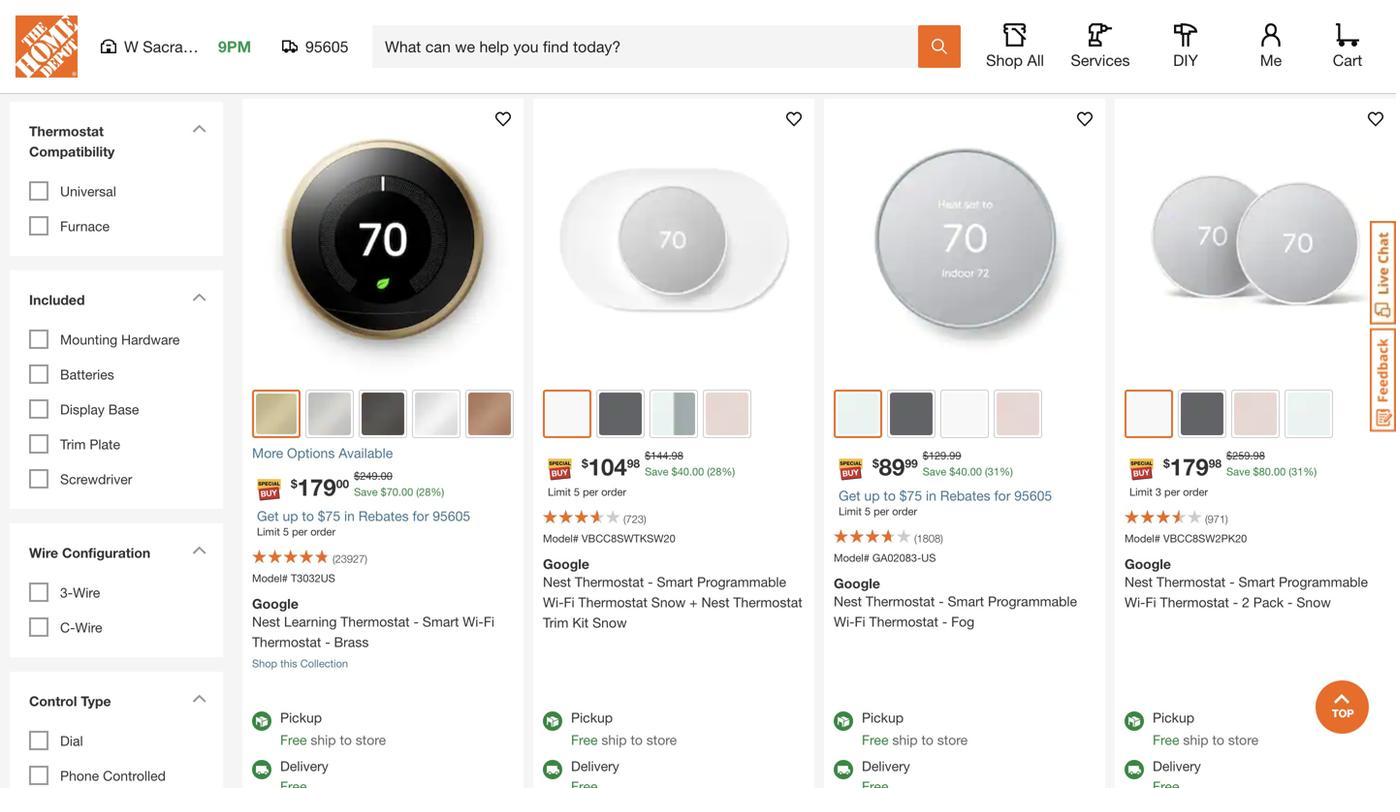 Task type: describe. For each thing, give the bounding box(es) containing it.
caret icon image for control type
[[192, 695, 207, 703]]

95605 for 89
[[1015, 488, 1053, 504]]

723
[[626, 513, 644, 526]]

$ inside $ 89 99
[[873, 457, 879, 470]]

( inside $ 144 . 98 save $ 40 . 00 ( 28 %) limit 5 per order
[[707, 466, 710, 478]]

sand/sand image
[[706, 393, 749, 435]]

70
[[387, 486, 399, 499]]

1808
[[917, 532, 941, 545]]

sacramento
[[143, 37, 227, 56]]

live chat image
[[1371, 221, 1397, 325]]

control type
[[29, 694, 111, 710]]

up for 89
[[865, 488, 880, 504]]

%) for $ 129 . 99 save $ 40 . 00 ( 31 %) get up to $75 in  rebates for 95605 limit 5 per order
[[1000, 466, 1013, 478]]

configuration
[[62, 545, 151, 561]]

$ 179 00
[[291, 473, 349, 501]]

104
[[588, 453, 627, 481]]

7-
[[60, 15, 73, 31]]

179 for $ 179 00
[[297, 473, 336, 501]]

caret icon image for wire configuration
[[192, 546, 207, 555]]

brass
[[334, 634, 369, 650]]

polished steel image
[[308, 393, 351, 435]]

free for $ 179 00
[[280, 732, 307, 748]]

00 inside '$ 179 00'
[[336, 477, 349, 491]]

available shipping image for 104
[[543, 760, 563, 780]]

google nest thermostat - smart programmable wi-fi thermostat - 2 pack - snow
[[1125, 556, 1369, 611]]

delivery for $ 179 98
[[1153, 759, 1202, 775]]

phone
[[60, 768, 99, 784]]

00 for $ 144 . 98 save $ 40 . 00 ( 28 %) limit 5 per order
[[693, 466, 704, 478]]

pickup for $ 89 99
[[862, 710, 904, 726]]

wire configuration
[[29, 545, 151, 561]]

9pm
[[218, 37, 251, 56]]

pickup free ship to store for $ 89 99
[[862, 710, 968, 748]]

google nest thermostat - smart programmable wi-fi thermostat - fog
[[834, 576, 1078, 630]]

delivery for $ 179 00
[[280, 759, 329, 775]]

95605 for 179
[[433, 508, 471, 524]]

98 inside the $ 179 98
[[1209, 457, 1222, 470]]

control type link
[[19, 682, 213, 727]]

smart for 104
[[657, 574, 694, 590]]

universal
[[60, 183, 116, 199]]

model# ga02083-us
[[834, 552, 936, 565]]

( 1808 )
[[915, 532, 944, 545]]

thermostat down model# vbcc8swtksw20
[[575, 574, 644, 590]]

diy button
[[1155, 23, 1217, 70]]

kit
[[573, 615, 589, 631]]

wire for c-
[[75, 620, 102, 636]]

programmable for 179
[[1279, 574, 1369, 590]]

971
[[1208, 513, 1226, 526]]

to for $ 104 98
[[631, 732, 643, 748]]

display base
[[60, 402, 139, 418]]

this
[[280, 658, 297, 670]]

display
[[60, 402, 105, 418]]

$ 179 98
[[1164, 453, 1222, 481]]

- inside google nest thermostat - smart programmable wi-fi thermostat snow + nest thermostat trim kit snow
[[648, 574, 653, 590]]

nest right +
[[702, 595, 730, 611]]

per inside $ 259 . 98 save $ 80 . 00 ( 31 %) limit 3 per order
[[1165, 486, 1181, 499]]

store for $ 104 98
[[647, 732, 677, 748]]

vbcc8swtksw20
[[582, 532, 676, 545]]

dial
[[60, 733, 83, 749]]

nest for 89
[[834, 594, 862, 610]]

charcoal image
[[1181, 393, 1224, 435]]

base
[[108, 402, 139, 418]]

services button
[[1070, 23, 1132, 70]]

vbcc8sw2pk20
[[1164, 532, 1248, 545]]

t3032us
[[291, 572, 335, 585]]

type
[[81, 694, 111, 710]]

nest inside google nest learning thermostat - smart wi-fi thermostat - brass shop this collection
[[252, 614, 280, 630]]

( 723 )
[[624, 513, 647, 526]]

fi for 89
[[855, 614, 866, 630]]

per inside '$ 129 . 99 save $ 40 . 00 ( 31 %) get up to $75 in  rebates for 95605 limit 5 per order'
[[874, 505, 890, 518]]

ship for $ 179 98
[[1184, 732, 1209, 748]]

universal link
[[60, 183, 116, 199]]

w sacramento 9pm
[[124, 37, 251, 56]]

89
[[879, 453, 905, 481]]

7-day
[[60, 15, 97, 31]]

c-wire
[[60, 620, 102, 636]]

available
[[339, 445, 393, 461]]

c-wire link
[[60, 620, 102, 636]]

available shipping image for $ 179 00
[[252, 760, 272, 780]]

feedback link image
[[1371, 328, 1397, 433]]

$ inside $ 104 98
[[582, 457, 588, 470]]

to for $ 179 98
[[1213, 732, 1225, 748]]

compatibility
[[29, 144, 115, 160]]

0 vertical spatial learning
[[60, 49, 113, 65]]

179 for $ 179 98
[[1170, 453, 1209, 481]]

me button
[[1241, 23, 1303, 70]]

model# for $ 89 99
[[834, 552, 870, 565]]

144
[[651, 450, 669, 462]]

more
[[252, 445, 283, 461]]

free for $ 104 98
[[571, 732, 598, 748]]

thermostat down ga02083-
[[866, 594, 935, 610]]

options
[[287, 445, 335, 461]]

mounting hardware link
[[60, 332, 180, 348]]

pickup free ship to store for $ 179 98
[[1153, 710, 1259, 748]]

$ 104 98
[[582, 453, 640, 481]]

mirror black image
[[362, 393, 404, 435]]

to inside $ 249 . 00 save $ 70 . 00 ( 28 %) get up to $75 in  rebates for 95605 limit 5 per order
[[302, 508, 314, 524]]

sand image
[[997, 393, 1040, 435]]

ship for $ 104 98
[[602, 732, 627, 748]]

shop all button
[[985, 23, 1047, 70]]

for for 89
[[995, 488, 1011, 504]]

google nest learning thermostat - smart wi-fi thermostat - brass shop this collection
[[252, 596, 495, 670]]

249
[[360, 470, 378, 483]]

shop inside button
[[987, 51, 1023, 69]]

$ 144 . 98 save $ 40 . 00 ( 28 %) limit 5 per order
[[548, 450, 735, 499]]

$ 89 99
[[873, 453, 918, 481]]

shop this collection link
[[252, 658, 348, 670]]

save for $ 249 . 00 save $ 70 . 00 ( 28 %) get up to $75 in  rebates for 95605 limit 5 per order
[[354, 486, 378, 499]]

129
[[929, 450, 947, 462]]

google for 179
[[1125, 556, 1172, 572]]

furnace
[[60, 218, 110, 234]]

google for 104
[[543, 556, 590, 572]]

model# vbcc8swtksw20
[[543, 532, 676, 545]]

80
[[1260, 466, 1272, 478]]

smart for 89
[[948, 594, 985, 610]]

7-day link
[[60, 15, 97, 31]]

dial link
[[60, 733, 83, 749]]

pack
[[1254, 595, 1284, 611]]

caret icon image for included
[[192, 293, 207, 302]]

the home depot logo image
[[16, 16, 78, 78]]

programmable for 104
[[697, 574, 787, 590]]

23927
[[335, 553, 365, 565]]

more options available
[[252, 445, 393, 461]]

mounting
[[60, 332, 118, 348]]

98 inside $ 104 98
[[627, 457, 640, 470]]

rebates for 179
[[359, 508, 409, 524]]

save for $ 129 . 99 save $ 40 . 00 ( 31 %) get up to $75 in  rebates for 95605 limit 5 per order
[[923, 466, 947, 478]]

) for $ 89 99
[[941, 532, 944, 545]]

3 compare from the left
[[1244, 42, 1300, 58]]

smart inside google nest learning thermostat - smart wi-fi thermostat - brass shop this collection
[[423, 614, 459, 630]]

order inside $ 249 . 00 save $ 70 . 00 ( 28 %) get up to $75 in  rebates for 95605 limit 5 per order
[[311, 526, 336, 538]]

included
[[29, 292, 85, 308]]

fog
[[952, 614, 975, 630]]

collection
[[300, 658, 348, 670]]

phone controlled link
[[60, 768, 166, 784]]

diy
[[1174, 51, 1199, 69]]

up for 179
[[283, 508, 298, 524]]

( inside $ 249 . 00 save $ 70 . 00 ( 28 %) get up to $75 in  rebates for 95605 limit 5 per order
[[416, 486, 419, 499]]

$75 for 179
[[318, 508, 341, 524]]

) for $ 104 98
[[644, 513, 647, 526]]

us
[[922, 552, 936, 565]]

( 971 )
[[1206, 513, 1229, 526]]

shop inside google nest learning thermostat - smart wi-fi thermostat - brass shop this collection
[[252, 658, 277, 670]]

available shipping image for $ 179 98
[[1125, 760, 1145, 780]]

order inside $ 259 . 98 save $ 80 . 00 ( 31 %) limit 3 per order
[[1184, 486, 1209, 499]]

wire inside wire configuration 'link'
[[29, 545, 58, 561]]

learning inside google nest learning thermostat - smart wi-fi thermostat - brass shop this collection
[[284, 614, 337, 630]]

copper image
[[468, 393, 511, 435]]

thermostat up brass
[[341, 614, 410, 630]]

thermostat left fog
[[870, 614, 939, 630]]

limit inside $ 259 . 98 save $ 80 . 00 ( 31 %) limit 3 per order
[[1130, 486, 1153, 499]]

controlled
[[103, 768, 166, 784]]

$ 259 . 98 save $ 80 . 00 ( 31 %) limit 3 per order
[[1130, 450, 1317, 499]]

trim plate
[[60, 436, 120, 452]]

3
[[1156, 486, 1162, 499]]

control
[[29, 694, 77, 710]]

5 for 179
[[283, 526, 289, 538]]



Task type: locate. For each thing, give the bounding box(es) containing it.
up down '$ 179 00'
[[283, 508, 298, 524]]

95605 inside $ 249 . 00 save $ 70 . 00 ( 28 %) get up to $75 in  rebates for 95605 limit 5 per order
[[433, 508, 471, 524]]

0 vertical spatial shop
[[987, 51, 1023, 69]]

trim
[[60, 436, 86, 452], [543, 615, 569, 631]]

00 inside $ 144 . 98 save $ 40 . 00 ( 28 %) limit 5 per order
[[693, 466, 704, 478]]

1 vertical spatial $75
[[318, 508, 341, 524]]

thermostat
[[29, 123, 104, 139], [575, 574, 644, 590], [1157, 574, 1226, 590], [866, 594, 935, 610], [579, 595, 648, 611], [734, 595, 803, 611], [1161, 595, 1230, 611], [341, 614, 410, 630], [870, 614, 939, 630], [252, 634, 321, 650]]

2 horizontal spatial 5
[[865, 505, 871, 518]]

1 vertical spatial for
[[413, 508, 429, 524]]

1 horizontal spatial snow image
[[1129, 394, 1170, 435]]

28 inside $ 249 . 00 save $ 70 . 00 ( 28 %) get up to $75 in  rebates for 95605 limit 5 per order
[[419, 486, 431, 499]]

2 vertical spatial wire
[[75, 620, 102, 636]]

caret icon image
[[192, 124, 207, 133], [192, 293, 207, 302], [192, 546, 207, 555], [192, 695, 207, 703]]

snow inside google nest thermostat - smart programmable wi-fi thermostat - 2 pack - snow
[[1297, 595, 1332, 611]]

1 horizontal spatial 28
[[710, 466, 722, 478]]

98 inside $ 259 . 98 save $ 80 . 00 ( 31 %) limit 3 per order
[[1254, 450, 1266, 462]]

wi- inside google nest learning thermostat - smart wi-fi thermostat - brass shop this collection
[[463, 614, 484, 630]]

$75 inside '$ 129 . 99 save $ 40 . 00 ( 31 %) get up to $75 in  rebates for 95605 limit 5 per order'
[[900, 488, 923, 504]]

28 inside $ 144 . 98 save $ 40 . 00 ( 28 %) limit 5 per order
[[710, 466, 722, 478]]

3 caret icon image from the top
[[192, 546, 207, 555]]

) for $ 179 00
[[365, 553, 368, 565]]

snow image up the "129"
[[944, 393, 986, 435]]

2
[[1243, 595, 1250, 611]]

2 40 from the left
[[956, 466, 968, 478]]

28 down sand/sand icon
[[710, 466, 722, 478]]

wire
[[29, 545, 58, 561], [73, 585, 100, 601], [75, 620, 102, 636]]

order inside $ 144 . 98 save $ 40 . 00 ( 28 %) limit 5 per order
[[602, 486, 627, 499]]

$ 129 . 99 save $ 40 . 00 ( 31 %) get up to $75 in  rebates for 95605 limit 5 per order
[[839, 450, 1053, 518]]

save down 249
[[354, 486, 378, 499]]

fi down model# vbcc8sw2pk20 at the bottom right of the page
[[1146, 595, 1157, 611]]

2 horizontal spatial 95605
[[1015, 488, 1053, 504]]

model# for $ 179 98
[[1125, 532, 1161, 545]]

0 horizontal spatial for
[[413, 508, 429, 524]]

1 pickup from the left
[[280, 710, 322, 726]]

get up to $75 in  rebates for 95605 button for 89
[[839, 488, 1053, 504]]

2 horizontal spatial compare
[[1244, 42, 1300, 58]]

3 pickup free ship to store from the left
[[862, 710, 968, 748]]

3 available for pickup image from the left
[[1125, 712, 1145, 731]]

0 horizontal spatial programmable
[[697, 574, 787, 590]]

screwdriver
[[60, 471, 132, 487]]

95605 inside 95605 button
[[306, 37, 349, 56]]

me
[[1261, 51, 1283, 69]]

smart
[[657, 574, 694, 590], [1239, 574, 1276, 590], [948, 594, 985, 610], [423, 614, 459, 630]]

2 free from the left
[[571, 732, 598, 748]]

00 for $ 259 . 98 save $ 80 . 00 ( 31 %) limit 3 per order
[[1275, 466, 1286, 478]]

( inside $ 259 . 98 save $ 80 . 00 ( 31 %) limit 3 per order
[[1289, 466, 1292, 478]]

save inside '$ 129 . 99 save $ 40 . 00 ( 31 %) get up to $75 in  rebates for 95605 limit 5 per order'
[[923, 466, 947, 478]]

per inside $ 249 . 00 save $ 70 . 00 ( 28 %) get up to $75 in  rebates for 95605 limit 5 per order
[[292, 526, 308, 538]]

0 horizontal spatial get up to $75 in  rebates for 95605 button
[[257, 508, 471, 524]]

brass image
[[256, 394, 297, 435]]

0 horizontal spatial 28
[[419, 486, 431, 499]]

1 available for pickup image from the left
[[252, 712, 272, 731]]

google inside google nest thermostat - smart programmable wi-fi thermostat snow + nest thermostat trim kit snow
[[543, 556, 590, 572]]

free for $ 89 99
[[862, 732, 889, 748]]

4 store from the left
[[1229, 732, 1259, 748]]

google down model# vbcc8sw2pk20 at the bottom right of the page
[[1125, 556, 1172, 572]]

shop left all
[[987, 51, 1023, 69]]

4 free from the left
[[1153, 732, 1180, 748]]

save for $ 259 . 98 save $ 80 . 00 ( 31 %) limit 3 per order
[[1227, 466, 1251, 478]]

2 compare from the left
[[953, 42, 1009, 58]]

get for 89
[[839, 488, 861, 504]]

plate
[[90, 436, 120, 452]]

available for pickup image for $ 179 98
[[1125, 712, 1145, 731]]

) down '$ 129 . 99 save $ 40 . 00 ( 31 %) get up to $75 in  rebates for 95605 limit 5 per order'
[[941, 532, 944, 545]]

more options available link
[[252, 443, 514, 464]]

snow image left charcoal image
[[1129, 394, 1170, 435]]

1 caret icon image from the top
[[192, 124, 207, 133]]

rebates
[[941, 488, 991, 504], [359, 508, 409, 524]]

wi- for 89
[[834, 614, 855, 630]]

white image
[[415, 393, 458, 435]]

0 horizontal spatial 5
[[283, 526, 289, 538]]

available for pickup image
[[834, 712, 854, 731]]

0 vertical spatial rebates
[[941, 488, 991, 504]]

0 horizontal spatial 31
[[988, 466, 1000, 478]]

thermostat compatibility link
[[19, 112, 213, 177]]

furnace link
[[60, 218, 110, 234]]

for inside $ 249 . 00 save $ 70 . 00 ( 28 %) get up to $75 in  rebates for 95605 limit 5 per order
[[413, 508, 429, 524]]

mounting hardware
[[60, 332, 180, 348]]

) up vbcc8swtksw20
[[644, 513, 647, 526]]

1 store from the left
[[356, 732, 386, 748]]

1 vertical spatial get up to $75 in  rebates for 95605 button
[[257, 508, 471, 524]]

get down more
[[257, 508, 279, 524]]

order up 1808 on the right bottom of page
[[893, 505, 918, 518]]

5 inside $ 249 . 00 save $ 70 . 00 ( 28 %) get up to $75 in  rebates for 95605 limit 5 per order
[[283, 526, 289, 538]]

00
[[693, 466, 704, 478], [971, 466, 982, 478], [1275, 466, 1286, 478], [381, 470, 393, 483], [336, 477, 349, 491], [402, 486, 413, 499]]

services
[[1071, 51, 1131, 69]]

per right 3
[[1165, 486, 1181, 499]]

save down the "129"
[[923, 466, 947, 478]]

model# vbcc8sw2pk20
[[1125, 532, 1248, 545]]

0 vertical spatial in
[[926, 488, 937, 504]]

1 horizontal spatial available for pickup image
[[543, 712, 563, 731]]

caret icon image inside wire configuration 'link'
[[192, 546, 207, 555]]

available for pickup image for $ 104 98
[[543, 712, 563, 731]]

thermostat up kit
[[579, 595, 648, 611]]

limit
[[548, 486, 571, 499], [1130, 486, 1153, 499], [839, 505, 862, 518], [257, 526, 280, 538]]

4 caret icon image from the top
[[192, 695, 207, 703]]

compare right 95605 button
[[371, 42, 427, 58]]

0 horizontal spatial fog image
[[653, 393, 695, 435]]

included link
[[19, 280, 213, 325]]

pickup free ship to store for $ 104 98
[[571, 710, 677, 748]]

nest
[[543, 574, 571, 590], [1125, 574, 1153, 590], [834, 594, 862, 610], [702, 595, 730, 611], [252, 614, 280, 630]]

0 vertical spatial up
[[865, 488, 880, 504]]

1 horizontal spatial fog image
[[838, 394, 879, 435]]

rebates inside '$ 129 . 99 save $ 40 . 00 ( 31 %) get up to $75 in  rebates for 95605 limit 5 per order'
[[941, 488, 991, 504]]

) up vbcc8sw2pk20
[[1226, 513, 1229, 526]]

thermostat compatibility
[[29, 123, 115, 160]]

179
[[1170, 453, 1209, 481], [297, 473, 336, 501]]

limit inside $ 144 . 98 save $ 40 . 00 ( 28 %) limit 5 per order
[[548, 486, 571, 499]]

model# t3032us
[[252, 572, 335, 585]]

.
[[669, 450, 672, 462], [947, 450, 950, 462], [1251, 450, 1254, 462], [690, 466, 693, 478], [968, 466, 971, 478], [1272, 466, 1275, 478], [378, 470, 381, 483], [399, 486, 402, 499]]

caret icon image inside thermostat compatibility "link"
[[192, 124, 207, 133]]

thermostat down model# vbcc8sw2pk20 at the bottom right of the page
[[1157, 574, 1226, 590]]

2 available shipping image from the left
[[1125, 760, 1145, 780]]

sand image
[[1235, 393, 1277, 435]]

in down '$ 179 00'
[[344, 508, 355, 524]]

2 vertical spatial 95605
[[433, 508, 471, 524]]

1 horizontal spatial 5
[[574, 486, 580, 499]]

fi inside google nest thermostat - smart programmable wi-fi thermostat - fog
[[855, 614, 866, 630]]

00 for $ 129 . 99 save $ 40 . 00 ( 31 %) get up to $75 in  rebates for 95605 limit 5 per order
[[971, 466, 982, 478]]

to for $ 179 00
[[340, 732, 352, 748]]

up inside $ 249 . 00 save $ 70 . 00 ( 28 %) get up to $75 in  rebates for 95605 limit 5 per order
[[283, 508, 298, 524]]

google down 'model# t3032us'
[[252, 596, 299, 612]]

thermostat up the compatibility
[[29, 123, 104, 139]]

95605 right 9pm
[[306, 37, 349, 56]]

1 horizontal spatial get
[[839, 488, 861, 504]]

%) right 80 at the bottom right of the page
[[1304, 466, 1317, 478]]

0 vertical spatial 28
[[710, 466, 722, 478]]

limit up model# vbcc8swtksw20
[[548, 486, 571, 499]]

per
[[583, 486, 599, 499], [1165, 486, 1181, 499], [874, 505, 890, 518], [292, 526, 308, 538]]

1 delivery from the left
[[280, 759, 329, 775]]

98 up 80 at the bottom right of the page
[[1254, 450, 1266, 462]]

model# for $ 179 00
[[252, 572, 288, 585]]

) for $ 179 98
[[1226, 513, 1229, 526]]

batteries link
[[60, 367, 114, 383]]

wi- inside google nest thermostat - smart programmable wi-fi thermostat - fog
[[834, 614, 855, 630]]

%) down sand image at the right
[[1000, 466, 1013, 478]]

rebates for 89
[[941, 488, 991, 504]]

%) right "70"
[[431, 486, 444, 499]]

pickup free ship to store for $ 179 00
[[280, 710, 386, 748]]

0 vertical spatial trim
[[60, 436, 86, 452]]

wi- inside google nest thermostat - smart programmable wi-fi thermostat - 2 pack - snow
[[1125, 595, 1146, 611]]

1 vertical spatial rebates
[[359, 508, 409, 524]]

5 inside $ 144 . 98 save $ 40 . 00 ( 28 %) limit 5 per order
[[574, 486, 580, 499]]

limit inside $ 249 . 00 save $ 70 . 00 ( 28 %) get up to $75 in  rebates for 95605 limit 5 per order
[[257, 526, 280, 538]]

$
[[645, 450, 651, 462], [923, 450, 929, 462], [1227, 450, 1233, 462], [582, 457, 588, 470], [873, 457, 879, 470], [1164, 457, 1170, 470], [672, 466, 678, 478], [950, 466, 956, 478], [1254, 466, 1260, 478], [354, 470, 360, 483], [291, 477, 297, 491], [381, 486, 387, 499]]

$ 249 . 00 save $ 70 . 00 ( 28 %) get up to $75 in  rebates for 95605 limit 5 per order
[[257, 470, 471, 538]]

save inside $ 249 . 00 save $ 70 . 00 ( 28 %) get up to $75 in  rebates for 95605 limit 5 per order
[[354, 486, 378, 499]]

$75 down $ 89 99 on the right
[[900, 488, 923, 504]]

google down model# ga02083-us
[[834, 576, 881, 592]]

limit up model# ga02083-us
[[839, 505, 862, 518]]

2 horizontal spatial available for pickup image
[[1125, 712, 1145, 731]]

%)
[[722, 466, 735, 478], [1000, 466, 1013, 478], [1304, 466, 1317, 478], [431, 486, 444, 499]]

1 horizontal spatial snow
[[652, 595, 686, 611]]

store for $ 179 98
[[1229, 732, 1259, 748]]

get inside $ 249 . 00 save $ 70 . 00 ( 28 %) get up to $75 in  rebates for 95605 limit 5 per order
[[257, 508, 279, 524]]

ga02083-
[[873, 552, 922, 565]]

nest down model# ga02083-us
[[834, 594, 862, 610]]

)
[[644, 513, 647, 526], [1226, 513, 1229, 526], [941, 532, 944, 545], [365, 553, 368, 565]]

1 horizontal spatial available shipping image
[[1125, 760, 1145, 780]]

99 right the "129"
[[950, 450, 962, 462]]

1 vertical spatial in
[[344, 508, 355, 524]]

ship
[[311, 732, 336, 748], [602, 732, 627, 748], [893, 732, 918, 748], [1184, 732, 1209, 748]]

screwdriver link
[[60, 471, 132, 487]]

%) inside '$ 129 . 99 save $ 40 . 00 ( 31 %) get up to $75 in  rebates for 95605 limit 5 per order'
[[1000, 466, 1013, 478]]

98 left 259
[[1209, 457, 1222, 470]]

1 horizontal spatial shop
[[987, 51, 1023, 69]]

nest for 104
[[543, 574, 571, 590]]

available shipping image
[[543, 760, 563, 780], [834, 760, 854, 780]]

learning up shop this collection link at the left of page
[[284, 614, 337, 630]]

0 horizontal spatial learning
[[60, 49, 113, 65]]

batteries
[[60, 367, 114, 383]]

28 for order
[[710, 466, 722, 478]]

learning link
[[60, 49, 113, 65]]

40 inside '$ 129 . 99 save $ 40 . 00 ( 31 %) get up to $75 in  rebates for 95605 limit 5 per order'
[[956, 466, 968, 478]]

2 available shipping image from the left
[[834, 760, 854, 780]]

0 horizontal spatial $75
[[318, 508, 341, 524]]

nest inside google nest thermostat - smart programmable wi-fi thermostat - fog
[[834, 594, 862, 610]]

programmable inside google nest thermostat - smart programmable wi-fi thermostat - 2 pack - snow
[[1279, 574, 1369, 590]]

1 vertical spatial get
[[257, 508, 279, 524]]

for down more options available link
[[413, 508, 429, 524]]

save inside $ 144 . 98 save $ 40 . 00 ( 28 %) limit 5 per order
[[645, 466, 669, 478]]

pickup for $ 179 00
[[280, 710, 322, 726]]

0 horizontal spatial 99
[[905, 457, 918, 470]]

5 up 'model# t3032us'
[[283, 526, 289, 538]]

model# left ga02083-
[[834, 552, 870, 565]]

28 for $75
[[419, 486, 431, 499]]

smart for 179
[[1239, 574, 1276, 590]]

caret icon image inside "included" link
[[192, 293, 207, 302]]

get for 179
[[257, 508, 279, 524]]

1 40 from the left
[[678, 466, 690, 478]]

3 ship from the left
[[893, 732, 918, 748]]

1 free from the left
[[280, 732, 307, 748]]

hardware
[[121, 332, 180, 348]]

get up model# ga02083-us
[[839, 488, 861, 504]]

nest for 179
[[1125, 574, 1153, 590]]

1 pickup free ship to store from the left
[[280, 710, 386, 748]]

31 inside $ 259 . 98 save $ 80 . 00 ( 31 %) limit 3 per order
[[1292, 466, 1304, 478]]

99 left the "129"
[[905, 457, 918, 470]]

3 delivery from the left
[[862, 759, 911, 775]]

3 pickup from the left
[[862, 710, 904, 726]]

in
[[926, 488, 937, 504], [344, 508, 355, 524]]

1 horizontal spatial 179
[[1170, 453, 1209, 481]]

to for $ 89 99
[[922, 732, 934, 748]]

2 pickup from the left
[[571, 710, 613, 726]]

179 left 259
[[1170, 453, 1209, 481]]

) down $ 249 . 00 save $ 70 . 00 ( 28 %) get up to $75 in  rebates for 95605 limit 5 per order
[[365, 553, 368, 565]]

day
[[73, 15, 97, 31]]

0 horizontal spatial up
[[283, 508, 298, 524]]

1 vertical spatial 95605
[[1015, 488, 1053, 504]]

95605 down sand image at the right
[[1015, 488, 1053, 504]]

1 vertical spatial learning
[[284, 614, 337, 630]]

model# for $ 104 98
[[543, 532, 579, 545]]

%) inside $ 259 . 98 save $ 80 . 00 ( 31 %) limit 3 per order
[[1304, 466, 1317, 478]]

thermostat left 2 on the bottom right of the page
[[1161, 595, 1230, 611]]

%) inside $ 144 . 98 save $ 40 . 00 ( 28 %) limit 5 per order
[[722, 466, 735, 478]]

1 vertical spatial up
[[283, 508, 298, 524]]

programmable inside google nest thermostat - smart programmable wi-fi thermostat - fog
[[988, 594, 1078, 610]]

trim left plate
[[60, 436, 86, 452]]

to
[[884, 488, 896, 504], [302, 508, 314, 524], [340, 732, 352, 748], [631, 732, 643, 748], [922, 732, 934, 748], [1213, 732, 1225, 748]]

store for $ 89 99
[[938, 732, 968, 748]]

nest inside google nest thermostat - smart programmable wi-fi thermostat - 2 pack - snow
[[1125, 574, 1153, 590]]

google inside google nest thermostat - smart programmable wi-fi thermostat - fog
[[834, 576, 881, 592]]

fi left kit
[[484, 614, 495, 630]]

0 horizontal spatial in
[[344, 508, 355, 524]]

available shipping image for 89
[[834, 760, 854, 780]]

up inside '$ 129 . 99 save $ 40 . 00 ( 31 %) get up to $75 in  rebates for 95605 limit 5 per order'
[[865, 488, 880, 504]]

free for $ 179 98
[[1153, 732, 1180, 748]]

$75 down '$ 179 00'
[[318, 508, 341, 524]]

31 down sand image at the right
[[988, 466, 1000, 478]]

40 for order
[[678, 466, 690, 478]]

1 horizontal spatial trim
[[543, 615, 569, 631]]

1 horizontal spatial $75
[[900, 488, 923, 504]]

caret icon image inside control type "link"
[[192, 695, 207, 703]]

delivery for $ 89 99
[[862, 759, 911, 775]]

28
[[710, 466, 722, 478], [419, 486, 431, 499]]

get inside '$ 129 . 99 save $ 40 . 00 ( 31 %) get up to $75 in  rebates for 95605 limit 5 per order'
[[839, 488, 861, 504]]

1 horizontal spatial up
[[865, 488, 880, 504]]

0 horizontal spatial 95605
[[306, 37, 349, 56]]

fi
[[564, 595, 575, 611], [1146, 595, 1157, 611], [484, 614, 495, 630], [855, 614, 866, 630]]

google for 89
[[834, 576, 881, 592]]

rebates inside $ 249 . 00 save $ 70 . 00 ( 28 %) get up to $75 in  rebates for 95605 limit 5 per order
[[359, 508, 409, 524]]

1 vertical spatial trim
[[543, 615, 569, 631]]

00 inside $ 259 . 98 save $ 80 . 00 ( 31 %) limit 3 per order
[[1275, 466, 1286, 478]]

snow left +
[[652, 595, 686, 611]]

smart inside google nest thermostat - smart programmable wi-fi thermostat - fog
[[948, 594, 985, 610]]

1 vertical spatial 5
[[865, 505, 871, 518]]

28 right "70"
[[419, 486, 431, 499]]

1 ship from the left
[[311, 732, 336, 748]]

1 vertical spatial shop
[[252, 658, 277, 670]]

pickup for $ 179 98
[[1153, 710, 1195, 726]]

0 horizontal spatial snow
[[593, 615, 627, 631]]

$ inside '$ 179 00'
[[291, 477, 297, 491]]

nest learning thermostat - smart wi-fi thermostat - brass image
[[242, 99, 524, 380]]

98 left 144
[[627, 457, 640, 470]]

ship for $ 89 99
[[893, 732, 918, 748]]

99 inside $ 89 99
[[905, 457, 918, 470]]

per down 104
[[583, 486, 599, 499]]

shop left this
[[252, 658, 277, 670]]

nest thermostat - smart programmable wi-fi thermostat snow + nest thermostat trim kit snow image
[[533, 99, 815, 380]]

learning down day
[[60, 49, 113, 65]]

2 horizontal spatial snow
[[1297, 595, 1332, 611]]

fi for 104
[[564, 595, 575, 611]]

0 horizontal spatial rebates
[[359, 508, 409, 524]]

95605 down more options available link
[[433, 508, 471, 524]]

get up to $75 in  rebates for 95605 button down the "129"
[[839, 488, 1053, 504]]

charcoal/charcoal image
[[599, 393, 642, 435]]

fi down model# ga02083-us
[[855, 614, 866, 630]]

display base link
[[60, 402, 139, 418]]

3 free from the left
[[862, 732, 889, 748]]

2 pickup free ship to store from the left
[[571, 710, 677, 748]]

order up ( 23927 )
[[311, 526, 336, 538]]

save inside $ 259 . 98 save $ 80 . 00 ( 31 %) limit 3 per order
[[1227, 466, 1251, 478]]

phone controlled
[[60, 768, 166, 784]]

40 inside $ 144 . 98 save $ 40 . 00 ( 28 %) limit 5 per order
[[678, 466, 690, 478]]

2 caret icon image from the top
[[192, 293, 207, 302]]

save for $ 144 . 98 save $ 40 . 00 ( 28 %) limit 5 per order
[[645, 466, 669, 478]]

2 store from the left
[[647, 732, 677, 748]]

rebates down "70"
[[359, 508, 409, 524]]

snow/snow image
[[547, 394, 588, 435]]

+
[[690, 595, 698, 611]]

per up 'model# t3032us'
[[292, 526, 308, 538]]

caret icon image for thermostat compatibility
[[192, 124, 207, 133]]

2 delivery from the left
[[571, 759, 620, 775]]

nest down 'model# t3032us'
[[252, 614, 280, 630]]

wire up c-wire link
[[73, 585, 100, 601]]

wi- inside google nest thermostat - smart programmable wi-fi thermostat snow + nest thermostat trim kit snow
[[543, 595, 564, 611]]

0 horizontal spatial available shipping image
[[543, 760, 563, 780]]

smart inside google nest thermostat - smart programmable wi-fi thermostat - 2 pack - snow
[[1239, 574, 1276, 590]]

1 horizontal spatial 95605
[[433, 508, 471, 524]]

0 horizontal spatial shop
[[252, 658, 277, 670]]

get up to $75 in  rebates for 95605 button
[[839, 488, 1053, 504], [257, 508, 471, 524]]

0 horizontal spatial compare
[[371, 42, 427, 58]]

%) for $ 249 . 00 save $ 70 . 00 ( 28 %) get up to $75 in  rebates for 95605 limit 5 per order
[[431, 486, 444, 499]]

0 vertical spatial get
[[839, 488, 861, 504]]

order inside '$ 129 . 99 save $ 40 . 00 ( 31 %) get up to $75 in  rebates for 95605 limit 5 per order'
[[893, 505, 918, 518]]

trim inside google nest thermostat - smart programmable wi-fi thermostat snow + nest thermostat trim kit snow
[[543, 615, 569, 631]]

limit inside '$ 129 . 99 save $ 40 . 00 ( 31 %) get up to $75 in  rebates for 95605 limit 5 per order'
[[839, 505, 862, 518]]

0 vertical spatial $75
[[900, 488, 923, 504]]

%) down sand/sand icon
[[722, 466, 735, 478]]

available shipping image
[[252, 760, 272, 780], [1125, 760, 1145, 780]]

$75 for 89
[[900, 488, 923, 504]]

snow image
[[944, 393, 986, 435], [1129, 394, 1170, 435]]

95605 inside '$ 129 . 99 save $ 40 . 00 ( 31 %) get up to $75 in  rebates for 95605 limit 5 per order'
[[1015, 488, 1053, 504]]

snow right pack
[[1297, 595, 1332, 611]]

limit left 3
[[1130, 486, 1153, 499]]

4 pickup free ship to store from the left
[[1153, 710, 1259, 748]]

31 for order
[[1292, 466, 1304, 478]]

pickup for $ 104 98
[[571, 710, 613, 726]]

1 31 from the left
[[988, 466, 1000, 478]]

0 horizontal spatial trim
[[60, 436, 86, 452]]

1 vertical spatial wire
[[73, 585, 100, 601]]

wire down 3-wire link
[[75, 620, 102, 636]]

fog image
[[1288, 393, 1331, 435]]

get up to $75 in  rebates for 95605 button down "70"
[[257, 508, 471, 524]]

charcoal image
[[890, 393, 933, 435]]

save down 144
[[645, 466, 669, 478]]

fi up kit
[[564, 595, 575, 611]]

google down model# vbcc8swtksw20
[[543, 556, 590, 572]]

%) for $ 259 . 98 save $ 80 . 00 ( 31 %) limit 3 per order
[[1304, 466, 1317, 478]]

model# left vbcc8swtksw20
[[543, 532, 579, 545]]

179 down more options available in the left of the page
[[297, 473, 336, 501]]

1 available shipping image from the left
[[252, 760, 272, 780]]

to inside '$ 129 . 99 save $ 40 . 00 ( 31 %) get up to $75 in  rebates for 95605 limit 5 per order'
[[884, 488, 896, 504]]

per inside $ 144 . 98 save $ 40 . 00 ( 28 %) limit 5 per order
[[583, 486, 599, 499]]

snow
[[652, 595, 686, 611], [1297, 595, 1332, 611], [593, 615, 627, 631]]

for for 179
[[413, 508, 429, 524]]

fog image left charcoal icon
[[838, 394, 879, 435]]

1 horizontal spatial 99
[[950, 450, 962, 462]]

1 horizontal spatial learning
[[284, 614, 337, 630]]

1 horizontal spatial compare
[[953, 42, 1009, 58]]

google inside google nest thermostat - smart programmable wi-fi thermostat - 2 pack - snow
[[1125, 556, 1172, 572]]

3-wire link
[[60, 585, 100, 601]]

wi- for 179
[[1125, 595, 1146, 611]]

in inside $ 249 . 00 save $ 70 . 00 ( 28 %) get up to $75 in  rebates for 95605 limit 5 per order
[[344, 508, 355, 524]]

-
[[648, 574, 653, 590], [1230, 574, 1235, 590], [939, 594, 944, 610], [1234, 595, 1239, 611], [1288, 595, 1293, 611], [414, 614, 419, 630], [943, 614, 948, 630], [325, 634, 330, 650]]

99
[[950, 450, 962, 462], [905, 457, 918, 470]]

0 horizontal spatial get
[[257, 508, 279, 524]]

4 pickup from the left
[[1153, 710, 1195, 726]]

%) inside $ 249 . 00 save $ 70 . 00 ( 28 %) get up to $75 in  rebates for 95605 limit 5 per order
[[431, 486, 444, 499]]

wire for 3-
[[73, 585, 100, 601]]

wire left configuration
[[29, 545, 58, 561]]

4 ship from the left
[[1184, 732, 1209, 748]]

cart link
[[1327, 23, 1370, 70]]

fog image up 144
[[653, 393, 695, 435]]

1 available shipping image from the left
[[543, 760, 563, 780]]

31 right 80 at the bottom right of the page
[[1292, 466, 1304, 478]]

1 horizontal spatial available shipping image
[[834, 760, 854, 780]]

2 horizontal spatial programmable
[[1279, 574, 1369, 590]]

$75 inside $ 249 . 00 save $ 70 . 00 ( 28 %) get up to $75 in  rebates for 95605 limit 5 per order
[[318, 508, 341, 524]]

wi- for 104
[[543, 595, 564, 611]]

98 right 144
[[672, 450, 684, 462]]

smart inside google nest thermostat - smart programmable wi-fi thermostat snow + nest thermostat trim kit snow
[[657, 574, 694, 590]]

0 vertical spatial for
[[995, 488, 1011, 504]]

5 for 89
[[865, 505, 871, 518]]

1 horizontal spatial for
[[995, 488, 1011, 504]]

40 for $75
[[956, 466, 968, 478]]

google nest thermostat - smart programmable wi-fi thermostat snow + nest thermostat trim kit snow
[[543, 556, 803, 631]]

1 horizontal spatial rebates
[[941, 488, 991, 504]]

in for 89
[[926, 488, 937, 504]]

1 horizontal spatial 31
[[1292, 466, 1304, 478]]

thermostat up this
[[252, 634, 321, 650]]

programmable for 89
[[988, 594, 1078, 610]]

(
[[707, 466, 710, 478], [985, 466, 988, 478], [1289, 466, 1292, 478], [416, 486, 419, 499], [624, 513, 626, 526], [1206, 513, 1208, 526], [915, 532, 917, 545], [333, 553, 335, 565]]

for inside '$ 129 . 99 save $ 40 . 00 ( 31 %) get up to $75 in  rebates for 95605 limit 5 per order'
[[995, 488, 1011, 504]]

all
[[1028, 51, 1045, 69]]

order down the $ 179 98
[[1184, 486, 1209, 499]]

cart
[[1333, 51, 1363, 69]]

0 horizontal spatial snow image
[[944, 393, 986, 435]]

snow right kit
[[593, 615, 627, 631]]

0 vertical spatial 5
[[574, 486, 580, 499]]

model# left t3032us
[[252, 572, 288, 585]]

fi inside google nest thermostat - smart programmable wi-fi thermostat snow + nest thermostat trim kit snow
[[564, 595, 575, 611]]

%) for $ 144 . 98 save $ 40 . 00 ( 28 %) limit 5 per order
[[722, 466, 735, 478]]

1 horizontal spatial in
[[926, 488, 937, 504]]

What can we help you find today? search field
[[385, 26, 918, 67]]

nest thermostat - smart programmable wi-fi thermostat - 2 pack - snow image
[[1115, 99, 1397, 380]]

31 inside '$ 129 . 99 save $ 40 . 00 ( 31 %) get up to $75 in  rebates for 95605 limit 5 per order'
[[988, 466, 1000, 478]]

ship for $ 179 00
[[311, 732, 336, 748]]

get up to $75 in  rebates for 95605 button for 179
[[257, 508, 471, 524]]

5 up model# ga02083-us
[[865, 505, 871, 518]]

1 horizontal spatial programmable
[[988, 594, 1078, 610]]

4 delivery from the left
[[1153, 759, 1202, 775]]

in down the "129"
[[926, 488, 937, 504]]

fi inside google nest thermostat - smart programmable wi-fi thermostat - 2 pack - snow
[[1146, 595, 1157, 611]]

0 vertical spatial 95605
[[306, 37, 349, 56]]

available for pickup image for $ 179 00
[[252, 712, 272, 731]]

0 vertical spatial get up to $75 in  rebates for 95605 button
[[839, 488, 1053, 504]]

nest thermostat - smart programmable wi-fi thermostat - fog image
[[824, 99, 1106, 380]]

compare left all
[[953, 42, 1009, 58]]

1 compare from the left
[[371, 42, 427, 58]]

99 inside '$ 129 . 99 save $ 40 . 00 ( 31 %) get up to $75 in  rebates for 95605 limit 5 per order'
[[950, 450, 962, 462]]

per down 89
[[874, 505, 890, 518]]

available for pickup image
[[252, 712, 272, 731], [543, 712, 563, 731], [1125, 712, 1145, 731]]

2 ship from the left
[[602, 732, 627, 748]]

98 inside $ 144 . 98 save $ 40 . 00 ( 28 %) limit 5 per order
[[672, 450, 684, 462]]

trim left kit
[[543, 615, 569, 631]]

0 horizontal spatial 179
[[297, 473, 336, 501]]

compare
[[371, 42, 427, 58], [953, 42, 1009, 58], [1244, 42, 1300, 58]]

in inside '$ 129 . 99 save $ 40 . 00 ( 31 %) get up to $75 in  rebates for 95605 limit 5 per order'
[[926, 488, 937, 504]]

5 up model# vbcc8swtksw20
[[574, 486, 580, 499]]

w
[[124, 37, 139, 56]]

rebates down the "129"
[[941, 488, 991, 504]]

5 inside '$ 129 . 99 save $ 40 . 00 ( 31 %) get up to $75 in  rebates for 95605 limit 5 per order'
[[865, 505, 871, 518]]

store
[[356, 732, 386, 748], [647, 732, 677, 748], [938, 732, 968, 748], [1229, 732, 1259, 748]]

0 horizontal spatial 40
[[678, 466, 690, 478]]

nest down model# vbcc8swtksw20
[[543, 574, 571, 590]]

0 horizontal spatial available for pickup image
[[252, 712, 272, 731]]

00 for $ 249 . 00 save $ 70 . 00 ( 28 %) get up to $75 in  rebates for 95605 limit 5 per order
[[402, 486, 413, 499]]

c-
[[60, 620, 75, 636]]

for down sand image at the right
[[995, 488, 1011, 504]]

in for 179
[[344, 508, 355, 524]]

( inside '$ 129 . 99 save $ 40 . 00 ( 31 %) get up to $75 in  rebates for 95605 limit 5 per order'
[[985, 466, 988, 478]]

fog image
[[653, 393, 695, 435], [838, 394, 879, 435]]

programmable inside google nest thermostat - smart programmable wi-fi thermostat snow + nest thermostat trim kit snow
[[697, 574, 787, 590]]

limit up 'model# t3032us'
[[257, 526, 280, 538]]

40
[[678, 466, 690, 478], [956, 466, 968, 478]]

$ inside the $ 179 98
[[1164, 457, 1170, 470]]

thermostat inside thermostat compatibility
[[29, 123, 104, 139]]

google inside google nest learning thermostat - smart wi-fi thermostat - brass shop this collection
[[252, 596, 299, 612]]

0 vertical spatial wire
[[29, 545, 58, 561]]

compare left cart link
[[1244, 42, 1300, 58]]

0 horizontal spatial available shipping image
[[252, 760, 272, 780]]

save down 259
[[1227, 466, 1251, 478]]

thermostat right +
[[734, 595, 803, 611]]

31 for $75
[[988, 466, 1000, 478]]

00 inside '$ 129 . 99 save $ 40 . 00 ( 31 %) get up to $75 in  rebates for 95605 limit 5 per order'
[[971, 466, 982, 478]]

pickup
[[280, 710, 322, 726], [571, 710, 613, 726], [862, 710, 904, 726], [1153, 710, 1195, 726]]

delivery for $ 104 98
[[571, 759, 620, 775]]

3 store from the left
[[938, 732, 968, 748]]

3-wire
[[60, 585, 100, 601]]

1 vertical spatial 28
[[419, 486, 431, 499]]

wi-
[[543, 595, 564, 611], [1125, 595, 1146, 611], [463, 614, 484, 630], [834, 614, 855, 630]]

2 31 from the left
[[1292, 466, 1304, 478]]

2 vertical spatial 5
[[283, 526, 289, 538]]

2 available for pickup image from the left
[[543, 712, 563, 731]]

1 horizontal spatial 40
[[956, 466, 968, 478]]

shop
[[987, 51, 1023, 69], [252, 658, 277, 670]]

store for $ 179 00
[[356, 732, 386, 748]]

fi for 179
[[1146, 595, 1157, 611]]

fi inside google nest learning thermostat - smart wi-fi thermostat - brass shop this collection
[[484, 614, 495, 630]]

1 horizontal spatial get up to $75 in  rebates for 95605 button
[[839, 488, 1053, 504]]

nest down model# vbcc8sw2pk20 at the bottom right of the page
[[1125, 574, 1153, 590]]

model# down 3
[[1125, 532, 1161, 545]]



Task type: vqa. For each thing, say whether or not it's contained in the screenshot.
Laminate Flooring Installation
no



